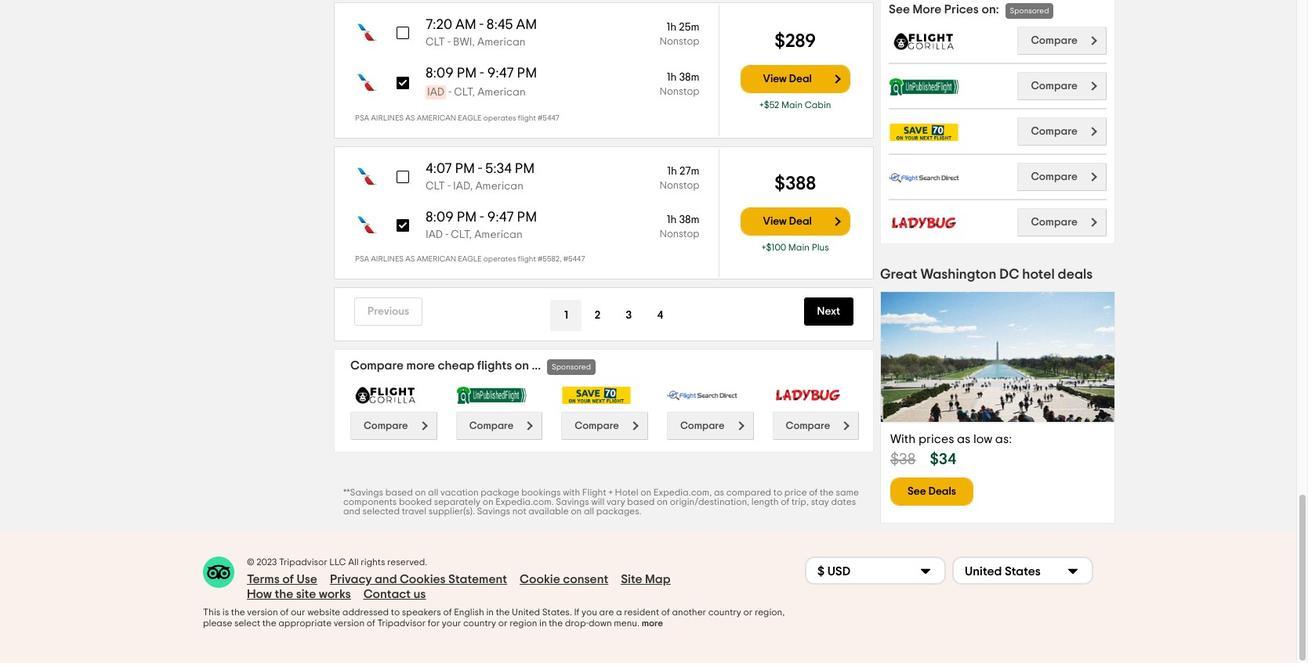 Task type: describe. For each thing, give the bounding box(es) containing it.
cookie
[[520, 574, 560, 586]]

sponsored for see more prices on:
[[1010, 7, 1049, 15]]

site map how the site works
[[247, 574, 671, 601]]

main for $289
[[782, 100, 803, 109]]

separately
[[434, 498, 481, 507]]

contact
[[363, 589, 411, 601]]

not
[[512, 507, 526, 517]]

the inside site map how the site works
[[275, 589, 293, 601]]

hotel
[[615, 488, 639, 498]]

$100
[[766, 243, 786, 252]]

7:20 am - 8:45 am clt - bwi , american
[[426, 18, 537, 48]]

1h 25m nonstop
[[660, 22, 700, 47]]

1 horizontal spatial as
[[957, 433, 971, 446]]

1 am from the left
[[455, 18, 476, 32]]

eagle for $388
[[458, 256, 482, 263]]

, inside "4:07 pm - 5:34 pm clt - iad , american"
[[470, 181, 473, 192]]

clt up psa airlines as american eagle operates flight #5582, #5447
[[451, 230, 469, 241]]

use
[[297, 574, 317, 586]]

hotel
[[1022, 268, 1055, 282]]

our
[[291, 608, 305, 618]]

4 nonstop from the top
[[660, 230, 700, 240]]

contact us
[[363, 589, 426, 601]]

in inside . if you are a resident of another country or region, please select the appropriate version of tripadvisor for your country or region in the drop-down menu.
[[539, 619, 547, 629]]

as for $388
[[405, 256, 415, 263]]

of left our
[[280, 608, 289, 618]]

$ usd
[[818, 566, 851, 578]]

. if you are a resident of another country or region, please select the appropriate version of tripadvisor for your country or region in the drop-down menu.
[[203, 608, 785, 629]]

prices
[[919, 433, 954, 446]]

compared
[[726, 488, 771, 498]]

, inside 7:20 am - 8:45 am clt - bwi , american
[[472, 37, 475, 48]]

statement
[[448, 574, 507, 586]]

another
[[672, 608, 706, 618]]

pm right 5:34
[[515, 162, 535, 176]]

and inside **savings based on all vacation package bookings with flight + hotel on expedia.com, as compared to price of the same components booked separately on expedia.com. savings will vary based on origin/destination, length of trip, stay dates and selected travel supplier(s). savings not available on all packages.
[[343, 507, 360, 517]]

1h inside 1h 27m nonstop
[[667, 166, 677, 177]]

selected
[[363, 507, 400, 517]]

1 horizontal spatial based
[[627, 498, 655, 507]]

0 horizontal spatial all
[[428, 488, 439, 498]]

see for see more prices on:
[[889, 3, 910, 16]]

1 vertical spatial united
[[512, 608, 540, 618]]

how the site works link
[[247, 588, 351, 603]]

cookie consent button
[[520, 573, 608, 588]]

of up how the site works link
[[282, 574, 294, 586]]

**savings
[[343, 488, 383, 498]]

the up region
[[496, 608, 510, 618]]

united inside united states popup button
[[965, 566, 1002, 578]]

down
[[589, 619, 612, 629]]

contact us link
[[363, 588, 426, 603]]

privacy
[[330, 574, 372, 586]]

booked
[[399, 498, 432, 507]]

deal for $289
[[789, 73, 812, 84]]

this
[[203, 608, 220, 618]]

for
[[428, 619, 440, 629]]

$34
[[930, 452, 956, 468]]

american inside "4:07 pm - 5:34 pm clt - iad , american"
[[475, 181, 524, 192]]

main for $388
[[788, 243, 810, 252]]

8:09 for $388
[[426, 211, 454, 225]]

...
[[532, 360, 541, 372]]

cookies
[[400, 574, 446, 586]]

view deal button for $289
[[741, 65, 850, 93]]

tripadvisor image
[[881, 292, 1115, 423]]

the right is
[[231, 608, 245, 618]]

view deal for $289
[[763, 73, 812, 84]]

0 horizontal spatial country
[[463, 619, 496, 629]]

eagle for $289
[[458, 114, 482, 122]]

#5582,
[[538, 256, 562, 263]]

pm down bwi
[[457, 67, 477, 81]]

your
[[442, 619, 461, 629]]

travel
[[402, 507, 427, 517]]

2023
[[256, 558, 277, 568]]

4:07 pm - 5:34 pm clt - iad , american
[[426, 162, 535, 192]]

flight for $289
[[518, 114, 536, 122]]

region
[[510, 619, 537, 629]]

packages.
[[596, 507, 642, 517]]

terms of use
[[247, 574, 317, 586]]

0 horizontal spatial version
[[247, 608, 278, 618]]

0 horizontal spatial savings
[[477, 507, 510, 517]]

0 horizontal spatial in
[[486, 608, 494, 618]]

menu.
[[614, 619, 640, 629]]

1 horizontal spatial and
[[375, 574, 397, 586]]

0 horizontal spatial tripadvisor
[[279, 558, 327, 568]]

.
[[570, 608, 572, 618]]

the left drop-
[[549, 619, 563, 629]]

privacy and cookies statement link
[[330, 573, 507, 588]]

psa airlines as american eagle operates flight #5582, #5447
[[355, 256, 585, 263]]

view deal button for $388
[[741, 207, 850, 236]]

flight for $388
[[518, 256, 536, 263]]

airlines for $388
[[371, 256, 404, 263]]

1h 38m nonstop for $289
[[660, 72, 700, 97]]

more button
[[642, 618, 663, 629]]

psa for $289
[[355, 114, 369, 122]]

1 horizontal spatial savings
[[556, 498, 589, 507]]

8:45
[[487, 18, 513, 32]]

- left 8:45
[[479, 18, 484, 32]]

1 horizontal spatial all
[[584, 507, 594, 517]]

iad for $289
[[427, 87, 445, 98]]

length
[[752, 498, 779, 507]]

us
[[413, 589, 426, 601]]

2
[[595, 310, 601, 321]]

2 am from the left
[[516, 18, 537, 32]]

- left bwi
[[448, 37, 451, 48]]

map
[[645, 574, 671, 586]]

cabin
[[805, 100, 831, 109]]

view for $289
[[763, 73, 787, 84]]

price
[[785, 488, 807, 498]]

website
[[307, 608, 340, 618]]

deal for $388
[[789, 216, 812, 227]]

next
[[817, 306, 840, 317]]

supplier(s).
[[429, 507, 475, 517]]

operates for $388
[[483, 256, 516, 263]]

view for $388
[[763, 216, 787, 227]]

privacy and cookies statement
[[330, 574, 507, 586]]

1h down '1h 25m nonstop'
[[667, 72, 677, 83]]

of up 'your'
[[443, 608, 452, 618]]

bwi
[[453, 37, 472, 48]]

4:07
[[426, 162, 452, 176]]

+ for $289
[[760, 100, 764, 109]]

united states
[[965, 566, 1041, 578]]

great washington dc hotel deals
[[880, 268, 1093, 282]]

terms of use link
[[247, 573, 317, 588]]

$289
[[775, 32, 816, 51]]

sponsored for compare more cheap flights on ...
[[552, 364, 591, 372]]

reserved.
[[387, 558, 427, 568]]

are
[[599, 608, 614, 618]]

clt inside "4:07 pm - 5:34 pm clt - iad , american"
[[426, 181, 445, 192]]

flight
[[582, 488, 606, 498]]

1h 38m nonstop for $388
[[660, 215, 700, 240]]

psa airlines as american eagle operates flight #5447
[[355, 114, 559, 122]]

a
[[616, 608, 622, 618]]

+ inside **savings based on all vacation package bookings with flight + hotel on expedia.com, as compared to price of the same components booked separately on expedia.com. savings will vary based on origin/destination, length of trip, stay dates and selected travel supplier(s). savings not available on all packages.
[[608, 488, 613, 498]]

9:47 for $289
[[487, 67, 514, 81]]

$ usd button
[[805, 557, 946, 586]]

1 horizontal spatial or
[[743, 608, 753, 618]]

great
[[880, 268, 918, 282]]

9:47 for $388
[[487, 211, 514, 225]]

american for $289
[[417, 114, 456, 122]]



Task type: vqa. For each thing, say whether or not it's contained in the screenshot.
The Peddler Steakhouse
no



Task type: locate. For each thing, give the bounding box(es) containing it.
airlines for $289
[[371, 114, 404, 122]]

1h
[[667, 22, 677, 33], [667, 72, 677, 83], [667, 166, 677, 177], [667, 215, 677, 226]]

1 vertical spatial and
[[375, 574, 397, 586]]

savings left will
[[556, 498, 589, 507]]

of right trip,
[[809, 488, 818, 498]]

1 vertical spatial or
[[498, 619, 508, 629]]

with
[[563, 488, 580, 498]]

0 vertical spatial more
[[406, 360, 435, 372]]

am right 8:45
[[516, 18, 537, 32]]

country down english
[[463, 619, 496, 629]]

2 airlines from the top
[[371, 256, 404, 263]]

8:09 pm - 9:47 pm iad - clt , american for $388
[[426, 211, 537, 241]]

0 horizontal spatial and
[[343, 507, 360, 517]]

consent
[[563, 574, 608, 586]]

american
[[417, 114, 456, 122], [417, 256, 456, 263]]

1 vertical spatial 8:09 pm - 9:47 pm iad - clt , american
[[426, 211, 537, 241]]

9:47 down "4:07 pm - 5:34 pm clt - iad , american"
[[487, 211, 514, 225]]

iad inside "4:07 pm - 5:34 pm clt - iad , american"
[[453, 181, 470, 192]]

- left 5:34
[[478, 162, 482, 176]]

all
[[348, 558, 359, 568]]

compare more cheap flights on ...
[[350, 360, 541, 372]]

1
[[564, 310, 568, 321]]

1 vertical spatial main
[[788, 243, 810, 252]]

1 american from the top
[[417, 114, 456, 122]]

states
[[1005, 566, 1041, 578], [542, 608, 570, 618]]

tripadvisor up use
[[279, 558, 327, 568]]

1h 38m nonstop down '1h 25m nonstop'
[[660, 72, 700, 97]]

1 view deal button from the top
[[741, 65, 850, 93]]

1 eagle from the top
[[458, 114, 482, 122]]

view deal button up + $52 main cabin
[[741, 65, 850, 93]]

0 vertical spatial see
[[889, 3, 910, 16]]

expedia.com,
[[654, 488, 712, 498]]

to left price on the right of page
[[774, 488, 782, 498]]

1 vertical spatial operates
[[483, 256, 516, 263]]

1h left 27m
[[667, 166, 677, 177]]

airlines
[[371, 114, 404, 122], [371, 256, 404, 263]]

cheap
[[438, 360, 475, 372]]

8:09 down '4:07'
[[426, 211, 454, 225]]

drop-
[[565, 619, 589, 629]]

sponsored right on: on the right of page
[[1010, 7, 1049, 15]]

+ left plus
[[762, 243, 766, 252]]

1 vertical spatial airlines
[[371, 256, 404, 263]]

llc
[[330, 558, 346, 568]]

stay
[[811, 498, 829, 507]]

based
[[385, 488, 413, 498], [627, 498, 655, 507]]

0 vertical spatial all
[[428, 488, 439, 498]]

1 nonstop from the top
[[660, 37, 700, 47]]

1 8:09 from the top
[[426, 67, 454, 81]]

2 flight from the top
[[518, 256, 536, 263]]

as left the compared
[[714, 488, 724, 498]]

0 vertical spatial view deal button
[[741, 65, 850, 93]]

1 vertical spatial psa
[[355, 256, 369, 263]]

1 horizontal spatial #5447
[[563, 256, 585, 263]]

2 american from the top
[[417, 256, 456, 263]]

to down the contact us link
[[391, 608, 400, 618]]

version down how
[[247, 608, 278, 618]]

0 horizontal spatial united
[[512, 608, 540, 618]]

1h 38m nonstop
[[660, 72, 700, 97], [660, 215, 700, 240]]

english
[[454, 608, 484, 618]]

0 horizontal spatial sponsored
[[552, 364, 591, 372]]

8:09 for $289
[[426, 67, 454, 81]]

tripadvisor inside . if you are a resident of another country or region, please select the appropriate version of tripadvisor for your country or region in the drop-down menu.
[[377, 619, 426, 629]]

1 vertical spatial 8:09
[[426, 211, 454, 225]]

1 horizontal spatial version
[[334, 619, 365, 629]]

as
[[957, 433, 971, 446], [714, 488, 724, 498]]

1 vertical spatial flight
[[518, 256, 536, 263]]

0 horizontal spatial am
[[455, 18, 476, 32]]

1 1h 38m nonstop from the top
[[660, 72, 700, 97]]

view deal
[[763, 73, 812, 84], [763, 216, 812, 227]]

1 horizontal spatial states
[[1005, 566, 1041, 578]]

27m
[[680, 166, 700, 177]]

iad down psa airlines as american eagle operates flight #5447
[[453, 181, 470, 192]]

0 vertical spatial and
[[343, 507, 360, 517]]

1 operates from the top
[[483, 114, 516, 122]]

based right vary
[[627, 498, 655, 507]]

with prices as low as:
[[890, 433, 1012, 446]]

iad up psa airlines as american eagle operates flight #5447
[[427, 87, 445, 98]]

1 vertical spatial as
[[405, 256, 415, 263]]

0 vertical spatial airlines
[[371, 114, 404, 122]]

0 horizontal spatial as
[[714, 488, 724, 498]]

8:09 pm - 9:47 pm iad - clt , american for $289
[[426, 67, 537, 98]]

1 airlines from the top
[[371, 114, 404, 122]]

addressed
[[342, 608, 389, 618]]

0 vertical spatial as
[[957, 433, 971, 446]]

and down **savings
[[343, 507, 360, 517]]

more down resident
[[642, 619, 663, 629]]

in
[[486, 608, 494, 618], [539, 619, 547, 629]]

1 vertical spatial +
[[762, 243, 766, 252]]

1 vertical spatial #5447
[[563, 256, 585, 263]]

flight left the #5582,
[[518, 256, 536, 263]]

+ for $388
[[762, 243, 766, 252]]

0 vertical spatial deal
[[789, 73, 812, 84]]

as
[[405, 114, 415, 122], [405, 256, 415, 263]]

9:47 down 7:20 am - 8:45 am clt - bwi , american at the top left
[[487, 67, 514, 81]]

in right region
[[539, 619, 547, 629]]

american inside 7:20 am - 8:45 am clt - bwi , american
[[477, 37, 526, 48]]

deal
[[789, 73, 812, 84], [789, 216, 812, 227]]

prices
[[944, 3, 979, 16]]

0 horizontal spatial more
[[406, 360, 435, 372]]

clt up psa airlines as american eagle operates flight #5447
[[454, 87, 472, 98]]

dates
[[831, 498, 856, 507]]

version inside . if you are a resident of another country or region, please select the appropriate version of tripadvisor for your country or region in the drop-down menu.
[[334, 619, 365, 629]]

8:09 pm - 9:47 pm iad - clt , american up psa airlines as american eagle operates flight #5447
[[426, 67, 537, 98]]

1 view from the top
[[763, 73, 787, 84]]

view deal button up + $100 main plus
[[741, 207, 850, 236]]

0 horizontal spatial based
[[385, 488, 413, 498]]

1 vertical spatial eagle
[[458, 256, 482, 263]]

deal up + $100 main plus
[[789, 216, 812, 227]]

0 horizontal spatial or
[[498, 619, 508, 629]]

2 vertical spatial iad
[[426, 230, 443, 241]]

plus
[[812, 243, 829, 252]]

appropriate
[[278, 619, 332, 629]]

$52
[[764, 100, 779, 109]]

2 as from the top
[[405, 256, 415, 263]]

2 9:47 from the top
[[487, 211, 514, 225]]

sponsored right ...
[[552, 364, 591, 372]]

dc
[[1000, 268, 1019, 282]]

1 vertical spatial more
[[642, 619, 663, 629]]

2 38m from the top
[[679, 215, 700, 226]]

american for $388
[[417, 256, 456, 263]]

0 vertical spatial in
[[486, 608, 494, 618]]

2 vertical spatial +
[[608, 488, 613, 498]]

0 vertical spatial american
[[417, 114, 456, 122]]

main left plus
[[788, 243, 810, 252]]

if
[[574, 608, 580, 618]]

2 psa from the top
[[355, 256, 369, 263]]

0 vertical spatial states
[[1005, 566, 1041, 578]]

vary
[[607, 498, 625, 507]]

all left the vacation
[[428, 488, 439, 498]]

3 nonstop from the top
[[660, 181, 700, 191]]

2 view from the top
[[763, 216, 787, 227]]

0 vertical spatial 9:47
[[487, 67, 514, 81]]

site
[[621, 574, 642, 586]]

0 horizontal spatial states
[[542, 608, 570, 618]]

terms
[[247, 574, 280, 586]]

0 vertical spatial flight
[[518, 114, 536, 122]]

as:
[[995, 433, 1012, 446]]

1 vertical spatial to
[[391, 608, 400, 618]]

1h left "25m"
[[667, 22, 677, 33]]

american up psa airlines as american eagle operates flight #5582, #5447
[[474, 230, 523, 241]]

view deal up + $52 main cabin
[[763, 73, 812, 84]]

7:20
[[426, 18, 452, 32]]

0 vertical spatial 1h 38m nonstop
[[660, 72, 700, 97]]

psa for $388
[[355, 256, 369, 263]]

main right $52
[[782, 100, 803, 109]]

8:09 down bwi
[[426, 67, 454, 81]]

0 vertical spatial 8:09
[[426, 67, 454, 81]]

more left cheap
[[406, 360, 435, 372]]

2 view deal button from the top
[[741, 207, 850, 236]]

pm up psa airlines as american eagle operates flight #5582, #5447
[[457, 211, 477, 225]]

region,
[[755, 608, 785, 618]]

0 vertical spatial psa
[[355, 114, 369, 122]]

38m for $289
[[679, 72, 700, 83]]

1 8:09 pm - 9:47 pm iad - clt , american from the top
[[426, 67, 537, 98]]

0 vertical spatial iad
[[427, 87, 445, 98]]

1 horizontal spatial am
[[516, 18, 537, 32]]

is
[[223, 608, 229, 618]]

the down terms of use link
[[275, 589, 293, 601]]

0 vertical spatial view deal
[[763, 73, 812, 84]]

iad up psa airlines as american eagle operates flight #5582, #5447
[[426, 230, 443, 241]]

1 horizontal spatial to
[[774, 488, 782, 498]]

nonstop down '1h 25m nonstop'
[[660, 87, 700, 97]]

as for $289
[[405, 114, 415, 122]]

origin/destination,
[[670, 498, 750, 507]]

1 vertical spatial 9:47
[[487, 211, 514, 225]]

1h 38m nonstop down 1h 27m nonstop
[[660, 215, 700, 240]]

version down addressed
[[334, 619, 365, 629]]

the right "select"
[[262, 619, 276, 629]]

0 vertical spatial #5447
[[538, 114, 559, 122]]

more
[[913, 3, 942, 16]]

1 psa from the top
[[355, 114, 369, 122]]

1 vertical spatial iad
[[453, 181, 470, 192]]

see left 'more'
[[889, 3, 910, 16]]

0 vertical spatial sponsored
[[1010, 7, 1049, 15]]

0 vertical spatial as
[[405, 114, 415, 122]]

1 38m from the top
[[679, 72, 700, 83]]

please
[[203, 619, 232, 629]]

1 vertical spatial states
[[542, 608, 570, 618]]

1 vertical spatial view deal button
[[741, 207, 850, 236]]

on
[[515, 360, 529, 372], [415, 488, 426, 498], [641, 488, 652, 498], [483, 498, 494, 507], [657, 498, 668, 507], [571, 507, 582, 517]]

1 vertical spatial american
[[417, 256, 456, 263]]

resident
[[624, 608, 659, 618]]

the inside **savings based on all vacation package bookings with flight + hotel on expedia.com, as compared to price of the same components booked separately on expedia.com. savings will vary based on origin/destination, length of trip, stay dates and selected travel supplier(s). savings not available on all packages.
[[820, 488, 834, 498]]

tripadvisor down this is the version of our website addressed to speakers of english in the united states
[[377, 619, 426, 629]]

cookie consent
[[520, 574, 608, 586]]

3
[[626, 310, 632, 321]]

2 8:09 from the top
[[426, 211, 454, 225]]

0 vertical spatial or
[[743, 608, 753, 618]]

1 horizontal spatial united
[[965, 566, 1002, 578]]

am up bwi
[[455, 18, 476, 32]]

american down 5:34
[[475, 181, 524, 192]]

in right english
[[486, 608, 494, 618]]

view
[[763, 73, 787, 84], [763, 216, 787, 227]]

38m down '1h 25m nonstop'
[[679, 72, 700, 83]]

main
[[782, 100, 803, 109], [788, 243, 810, 252]]

1 vertical spatial country
[[463, 619, 496, 629]]

rights
[[361, 558, 385, 568]]

2 operates from the top
[[483, 256, 516, 263]]

- up psa airlines as american eagle operates flight #5582, #5447
[[445, 230, 449, 241]]

operates
[[483, 114, 516, 122], [483, 256, 516, 263]]

clt down '4:07'
[[426, 181, 445, 192]]

1 flight from the top
[[518, 114, 536, 122]]

1 deal from the top
[[789, 73, 812, 84]]

2 deal from the top
[[789, 216, 812, 227]]

38m down 1h 27m nonstop
[[679, 215, 700, 226]]

operates up 5:34
[[483, 114, 516, 122]]

0 vertical spatial united
[[965, 566, 1002, 578]]

$
[[818, 566, 825, 578]]

0 vertical spatial +
[[760, 100, 764, 109]]

5:34
[[485, 162, 512, 176]]

site
[[296, 589, 316, 601]]

clt down 7:20
[[426, 37, 445, 48]]

1 vertical spatial view
[[763, 216, 787, 227]]

view up '$100'
[[763, 216, 787, 227]]

0 vertical spatial to
[[774, 488, 782, 498]]

1 vertical spatial 38m
[[679, 215, 700, 226]]

savings down "package"
[[477, 507, 510, 517]]

view deal up + $100 main plus
[[763, 216, 812, 227]]

deals
[[1058, 268, 1093, 282]]

+ right will
[[608, 488, 613, 498]]

see deals
[[908, 487, 956, 498]]

view deal for $388
[[763, 216, 812, 227]]

flight up "4:07 pm - 5:34 pm clt - iad , american"
[[518, 114, 536, 122]]

1 vertical spatial all
[[584, 507, 594, 517]]

0 vertical spatial operates
[[483, 114, 516, 122]]

iad for $388
[[426, 230, 443, 241]]

trip,
[[792, 498, 809, 507]]

8:09 pm - 9:47 pm iad - clt , american
[[426, 67, 537, 98], [426, 211, 537, 241]]

based up "travel"
[[385, 488, 413, 498]]

1 vertical spatial see
[[908, 487, 926, 498]]

compare link
[[1018, 27, 1107, 55], [1018, 72, 1107, 100], [1018, 118, 1107, 146], [1018, 163, 1107, 191], [1018, 209, 1107, 237], [350, 412, 437, 441], [456, 412, 543, 441], [561, 412, 648, 441], [667, 412, 754, 441], [773, 412, 859, 441]]

2 view deal from the top
[[763, 216, 812, 227]]

8:09 pm - 9:47 pm iad - clt , american up psa airlines as american eagle operates flight #5582, #5447
[[426, 211, 537, 241]]

american up psa airlines as american eagle operates flight #5447
[[478, 87, 526, 98]]

1 vertical spatial 1h 38m nonstop
[[660, 215, 700, 240]]

1 9:47 from the top
[[487, 67, 514, 81]]

of up more button
[[661, 608, 670, 618]]

expedia.com.
[[496, 498, 554, 507]]

clt inside 7:20 am - 8:45 am clt - bwi , american
[[426, 37, 445, 48]]

- up psa airlines as american eagle operates flight #5447
[[449, 87, 452, 98]]

0 horizontal spatial to
[[391, 608, 400, 618]]

1 vertical spatial as
[[714, 488, 724, 498]]

american down 8:45
[[477, 37, 526, 48]]

+ left cabin
[[760, 100, 764, 109]]

or left region, on the right bottom of page
[[743, 608, 753, 618]]

2 8:09 pm - 9:47 pm iad - clt , american from the top
[[426, 211, 537, 241]]

0 vertical spatial eagle
[[458, 114, 482, 122]]

view up $52
[[763, 73, 787, 84]]

and up "contact"
[[375, 574, 397, 586]]

see more prices on:
[[889, 3, 999, 16]]

of left trip,
[[781, 498, 790, 507]]

25m
[[679, 22, 700, 33]]

pm right '4:07'
[[455, 162, 475, 176]]

low
[[974, 433, 993, 446]]

all down flight
[[584, 507, 594, 517]]

1h down 1h 27m nonstop
[[667, 215, 677, 226]]

savings
[[556, 498, 589, 507], [477, 507, 510, 517]]

see for see deals
[[908, 487, 926, 498]]

usd
[[827, 566, 851, 578]]

- down 7:20 am - 8:45 am clt - bwi , american at the top left
[[480, 67, 484, 81]]

flights
[[477, 360, 512, 372]]

$388
[[775, 174, 816, 193]]

pm down "4:07 pm - 5:34 pm clt - iad , american"
[[517, 211, 537, 225]]

deal up + $52 main cabin
[[789, 73, 812, 84]]

nonstop down 1h 27m nonstop
[[660, 230, 700, 240]]

states inside popup button
[[1005, 566, 1041, 578]]

speakers
[[402, 608, 441, 618]]

operates for $289
[[483, 114, 516, 122]]

pm down 7:20 am - 8:45 am clt - bwi , american at the top left
[[517, 67, 537, 81]]

2 1h 38m nonstop from the top
[[660, 215, 700, 240]]

0 horizontal spatial #5447
[[538, 114, 559, 122]]

2 eagle from the top
[[458, 256, 482, 263]]

0 vertical spatial 8:09 pm - 9:47 pm iad - clt , american
[[426, 67, 537, 98]]

2 nonstop from the top
[[660, 87, 700, 97]]

1 horizontal spatial sponsored
[[1010, 7, 1049, 15]]

0 vertical spatial country
[[708, 608, 741, 618]]

as inside **savings based on all vacation package bookings with flight + hotel on expedia.com, as compared to price of the same components booked separately on expedia.com. savings will vary based on origin/destination, length of trip, stay dates and selected travel supplier(s). savings not available on all packages.
[[714, 488, 724, 498]]

as left low
[[957, 433, 971, 446]]

to inside **savings based on all vacation package bookings with flight + hotel on expedia.com, as compared to price of the same components booked separately on expedia.com. savings will vary based on origin/destination, length of trip, stay dates and selected travel supplier(s). savings not available on all packages.
[[774, 488, 782, 498]]

deals
[[929, 487, 956, 498]]

operates left the #5582,
[[483, 256, 516, 263]]

how
[[247, 589, 272, 601]]

united states button
[[952, 557, 1094, 586]]

1 as from the top
[[405, 114, 415, 122]]

0 vertical spatial view
[[763, 73, 787, 84]]

**savings based on all vacation package bookings with flight + hotel on expedia.com, as compared to price of the same components booked separately on expedia.com. savings will vary based on origin/destination, length of trip, stay dates and selected travel supplier(s). savings not available on all packages.
[[343, 488, 859, 517]]

1 horizontal spatial in
[[539, 619, 547, 629]]

american
[[477, 37, 526, 48], [478, 87, 526, 98], [475, 181, 524, 192], [474, 230, 523, 241]]

1 vertical spatial version
[[334, 619, 365, 629]]

1 horizontal spatial country
[[708, 608, 741, 618]]

this is the version of our website addressed to speakers of english in the united states
[[203, 608, 570, 618]]

1 vertical spatial deal
[[789, 216, 812, 227]]

1 vertical spatial sponsored
[[552, 364, 591, 372]]

- down "4:07 pm - 5:34 pm clt - iad , american"
[[480, 211, 484, 225]]

with
[[890, 433, 916, 446]]

of down addressed
[[367, 619, 375, 629]]

country right another on the bottom right of the page
[[708, 608, 741, 618]]

1 horizontal spatial more
[[642, 619, 663, 629]]

0 vertical spatial tripadvisor
[[279, 558, 327, 568]]

the left 'same'
[[820, 488, 834, 498]]

see left deals
[[908, 487, 926, 498]]

1 vertical spatial in
[[539, 619, 547, 629]]

1 view deal from the top
[[763, 73, 812, 84]]

or left region
[[498, 619, 508, 629]]

1h inside '1h 25m nonstop'
[[667, 22, 677, 33]]

1 horizontal spatial tripadvisor
[[377, 619, 426, 629]]

1 vertical spatial view deal
[[763, 216, 812, 227]]

am
[[455, 18, 476, 32], [516, 18, 537, 32]]

package
[[481, 488, 519, 498]]

38m for $388
[[679, 215, 700, 226]]

nonstop down "25m"
[[660, 37, 700, 47]]

- down '4:07'
[[448, 181, 451, 192]]



